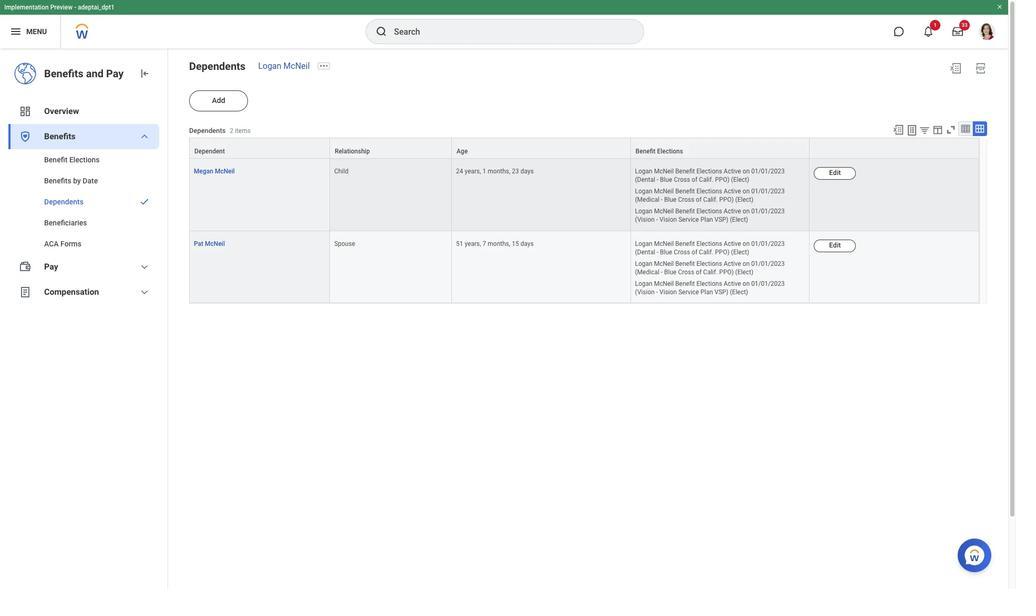 Task type: vqa. For each thing, say whether or not it's contained in the screenshot.
x image
no



Task type: locate. For each thing, give the bounding box(es) containing it.
benefits by date link
[[8, 170, 159, 191]]

age
[[457, 148, 468, 155]]

dependents 2 items
[[189, 127, 251, 135]]

chevron down small image inside benefits dropdown button
[[138, 130, 151, 143]]

table image
[[961, 124, 972, 134]]

megan mcneil link
[[194, 166, 235, 175]]

cross for 'logan mcneil benefit elections active on 01/01/2023 (medical - blue cross of calif. ppo) (elect)' element related to 51 years, 7 months, 15 days
[[679, 269, 695, 276]]

1 vertical spatial dependents
[[189, 127, 226, 135]]

logan mcneil benefit elections active on 01/01/2023 (vision - vision service plan vsp) (elect) element for 51 years, 7 months, 15 days
[[636, 278, 785, 296]]

2 logan mcneil benefit elections active on 01/01/2023 (medical - blue cross of calif. ppo) (elect) from the top
[[636, 260, 785, 276]]

2 active from the top
[[724, 188, 742, 195]]

(dental for 24 years, 1 months, 23 days
[[636, 176, 656, 184]]

2 plan from the top
[[701, 289, 713, 296]]

1 vertical spatial (medical
[[636, 269, 660, 276]]

logan mcneil benefit elections active on 01/01/2023 (vision - vision service plan vsp) (elect) element for 24 years, 1 months, 23 days
[[636, 206, 785, 224]]

1 logan mcneil benefit elections active on 01/01/2023 (vision - vision service plan vsp) (elect) from the top
[[636, 208, 785, 224]]

cross
[[674, 176, 691, 184], [679, 196, 695, 204], [674, 248, 691, 256], [679, 269, 695, 276]]

-
[[74, 4, 76, 11], [657, 176, 659, 184], [661, 196, 663, 204], [657, 216, 658, 224], [657, 248, 659, 256], [661, 269, 663, 276], [657, 289, 658, 296]]

0 vertical spatial vision
[[660, 216, 677, 224]]

blue
[[660, 176, 673, 184], [665, 196, 677, 204], [660, 248, 673, 256], [665, 269, 677, 276]]

beneficiaries link
[[8, 212, 159, 233]]

benefits button
[[8, 124, 159, 149]]

2 on from the top
[[743, 188, 750, 195]]

adeptai_dpt1
[[78, 4, 115, 11]]

1 inside button
[[934, 22, 937, 28]]

1 (vision from the top
[[636, 216, 655, 224]]

view printable version (pdf) image
[[975, 62, 988, 75]]

vision for 24 years, 1 months, 23 days
[[660, 216, 677, 224]]

1 vertical spatial days
[[521, 240, 534, 247]]

0 horizontal spatial 1
[[483, 168, 487, 175]]

ppo)
[[716, 176, 730, 184], [720, 196, 734, 204], [716, 248, 730, 256], [720, 269, 734, 276]]

toolbar
[[889, 121, 988, 138]]

benefit elections for the benefit elections 'link'
[[44, 156, 100, 164]]

service for 24 years, 1 months, 23 days
[[679, 216, 699, 224]]

0 vertical spatial years,
[[465, 168, 481, 175]]

1 vertical spatial vision
[[660, 289, 677, 296]]

logan mcneil benefit elections active on 01/01/2023 (medical - blue cross of calif. ppo) (elect)
[[636, 188, 785, 204], [636, 260, 785, 276]]

logan
[[258, 61, 282, 71], [636, 168, 653, 175], [636, 188, 653, 195], [636, 208, 653, 215], [636, 240, 653, 247], [636, 260, 653, 267], [636, 280, 653, 288]]

1
[[934, 22, 937, 28], [483, 168, 487, 175]]

active for 24 years, 1 months, 23 days 'logan mcneil benefit elections active on 01/01/2023 (medical - blue cross of calif. ppo) (elect)' element
[[724, 188, 742, 195]]

51 years, 7 months, 15 days
[[456, 240, 534, 247]]

days
[[521, 168, 534, 175], [521, 240, 534, 247]]

1 vertical spatial logan mcneil benefit elections active on 01/01/2023 (medical - blue cross of calif. ppo) (elect)
[[636, 260, 785, 276]]

plan
[[701, 216, 713, 224], [701, 289, 713, 296]]

logan mcneil link
[[258, 61, 310, 71]]

2 vertical spatial dependents
[[44, 198, 84, 206]]

2 logan mcneil benefit elections active on 01/01/2023 (vision - vision service plan vsp) (elect) element from the top
[[636, 278, 785, 296]]

logan mcneil benefit elections active on 01/01/2023 (vision - vision service plan vsp) (elect) for 24 years, 1 months, 23 days
[[636, 208, 785, 224]]

1 right notifications large icon
[[934, 22, 937, 28]]

by
[[73, 177, 81, 185]]

service
[[679, 216, 699, 224], [679, 289, 699, 296]]

3 benefits from the top
[[44, 177, 71, 185]]

cross for 'logan mcneil benefit elections active on 01/01/2023 (dental - blue cross of calif. ppo) (elect)' element corresponding to 51 years, 7 months, 15 days
[[674, 248, 691, 256]]

pay
[[106, 67, 124, 80], [44, 262, 58, 272]]

0 vertical spatial (dental
[[636, 176, 656, 184]]

spouse
[[334, 240, 355, 247]]

dependents inside 'benefits' element
[[44, 198, 84, 206]]

dependents up dependent on the top of the page
[[189, 127, 226, 135]]

1 vertical spatial months,
[[488, 240, 511, 247]]

(vision
[[636, 216, 655, 224], [636, 289, 655, 296]]

0 vertical spatial logan mcneil benefit elections active on 01/01/2023 (medical - blue cross of calif. ppo) (elect)
[[636, 188, 785, 204]]

of
[[692, 176, 698, 184], [696, 196, 702, 204], [692, 248, 698, 256], [696, 269, 702, 276]]

logan mcneil benefit elections active on 01/01/2023 (vision - vision service plan vsp) (elect) for 51 years, 7 months, 15 days
[[636, 280, 785, 296]]

years, right 24
[[465, 168, 481, 175]]

1 vertical spatial vsp)
[[715, 289, 729, 296]]

0 vertical spatial 1
[[934, 22, 937, 28]]

0 vertical spatial items selected list
[[636, 166, 806, 224]]

months, left 23
[[488, 168, 511, 175]]

pat
[[194, 240, 204, 247]]

export to excel image for view printable version (pdf) image
[[950, 62, 963, 75]]

5 active from the top
[[724, 260, 742, 267]]

0 vertical spatial export to excel image
[[950, 62, 963, 75]]

logan mcneil benefit elections active on 01/01/2023 (medical - blue cross of calif. ppo) (elect) for 24 years, 1 months, 23 days
[[636, 188, 785, 204]]

search image
[[375, 25, 388, 38]]

0 vertical spatial months,
[[488, 168, 511, 175]]

1 vertical spatial logan mcneil benefit elections active on 01/01/2023 (dental - blue cross of calif. ppo) (elect)
[[636, 240, 785, 256]]

benefit elections link
[[8, 149, 159, 170]]

dependents up "add"
[[189, 60, 246, 73]]

elections inside 'link'
[[69, 156, 100, 164]]

benefits for benefits and pay
[[44, 67, 83, 80]]

1 edit from the top
[[830, 169, 841, 177]]

logan mcneil benefit elections active on 01/01/2023 (dental - blue cross of calif. ppo) (elect) element for 24 years, 1 months, 23 days
[[636, 166, 785, 184]]

profile logan mcneil image
[[979, 23, 996, 42]]

2 years, from the top
[[465, 240, 481, 247]]

1 service from the top
[[679, 216, 699, 224]]

years,
[[465, 168, 481, 175], [465, 240, 481, 247]]

0 vertical spatial plan
[[701, 216, 713, 224]]

logan mcneil benefit elections active on 01/01/2023 (dental - blue cross of calif. ppo) (elect) element
[[636, 166, 785, 184], [636, 238, 785, 256]]

2 benefits from the top
[[44, 131, 76, 141]]

0 vertical spatial (vision
[[636, 216, 655, 224]]

2 edit from the top
[[830, 241, 841, 249]]

dependents link
[[8, 191, 159, 212]]

aca
[[44, 240, 59, 248]]

0 horizontal spatial benefit elections
[[44, 156, 100, 164]]

months,
[[488, 168, 511, 175], [488, 240, 511, 247]]

logan mcneil benefit elections active on 01/01/2023 (dental - blue cross of calif. ppo) (elect) for 51 years, 7 months, 15 days
[[636, 240, 785, 256]]

years, for 51
[[465, 240, 481, 247]]

dependents
[[189, 60, 246, 73], [189, 127, 226, 135], [44, 198, 84, 206]]

active for logan mcneil benefit elections active on 01/01/2023 (vision - vision service plan vsp) (elect) element for 24 years, 1 months, 23 days
[[724, 208, 742, 215]]

menu banner
[[0, 0, 1009, 48]]

pat mcneil
[[194, 240, 225, 247]]

2 logan mcneil benefit elections active on 01/01/2023 (medical - blue cross of calif. ppo) (elect) element from the top
[[636, 258, 785, 276]]

benefits
[[44, 67, 83, 80], [44, 131, 76, 141], [44, 177, 71, 185]]

benefits down overview
[[44, 131, 76, 141]]

child
[[334, 168, 349, 175]]

1 horizontal spatial benefit elections
[[636, 148, 684, 155]]

benefit elections
[[636, 148, 684, 155], [44, 156, 100, 164]]

elections inside popup button
[[658, 148, 684, 155]]

days for 24 years, 1 months, 23 days
[[521, 168, 534, 175]]

blue for 24 years, 1 months, 23 days 'logan mcneil benefit elections active on 01/01/2023 (medical - blue cross of calif. ppo) (elect)' element
[[665, 196, 677, 204]]

1 horizontal spatial 1
[[934, 22, 937, 28]]

dependents up beneficiaries
[[44, 198, 84, 206]]

export to excel image
[[950, 62, 963, 75], [893, 124, 905, 136]]

add
[[212, 96, 225, 105]]

vsp)
[[715, 216, 729, 224], [715, 289, 729, 296]]

1 vertical spatial years,
[[465, 240, 481, 247]]

benefits element
[[8, 149, 159, 254]]

1 vertical spatial 1
[[483, 168, 487, 175]]

on
[[743, 168, 750, 175], [743, 188, 750, 195], [743, 208, 750, 215], [743, 240, 750, 247], [743, 260, 750, 267], [743, 280, 750, 288]]

export to excel image for export to worksheets icon
[[893, 124, 905, 136]]

2 vsp) from the top
[[715, 289, 729, 296]]

(elect)
[[732, 176, 750, 184], [736, 196, 754, 204], [731, 216, 749, 224], [732, 248, 750, 256], [736, 269, 754, 276], [731, 289, 749, 296]]

1 days from the top
[[521, 168, 534, 175]]

33
[[962, 22, 968, 28]]

days right 23
[[521, 168, 534, 175]]

overview link
[[8, 99, 159, 124]]

chevron down small image for benefits
[[138, 130, 151, 143]]

items
[[235, 127, 251, 135]]

months, for 23
[[488, 168, 511, 175]]

0 vertical spatial benefit elections
[[636, 148, 684, 155]]

0 vertical spatial benefits
[[44, 67, 83, 80]]

0 vertical spatial logan mcneil benefit elections active on 01/01/2023 (vision - vision service plan vsp) (elect)
[[636, 208, 785, 224]]

2 (medical from the top
[[636, 269, 660, 276]]

export to excel image left export to worksheets icon
[[893, 124, 905, 136]]

1 vertical spatial benefit elections
[[44, 156, 100, 164]]

dashboard image
[[19, 105, 32, 118]]

active for 'logan mcneil benefit elections active on 01/01/2023 (dental - blue cross of calif. ppo) (elect)' element corresponding to 51 years, 7 months, 15 days
[[724, 240, 742, 247]]

2 vision from the top
[[660, 289, 677, 296]]

0 vertical spatial dependents
[[189, 60, 246, 73]]

1 vertical spatial chevron down small image
[[138, 286, 151, 299]]

calif. for 'logan mcneil benefit elections active on 01/01/2023 (medical - blue cross of calif. ppo) (elect)' element related to 51 years, 7 months, 15 days
[[704, 269, 718, 276]]

benefits by date
[[44, 177, 98, 185]]

calif.
[[700, 176, 714, 184], [704, 196, 718, 204], [700, 248, 714, 256], [704, 269, 718, 276]]

years, left 7
[[465, 240, 481, 247]]

0 vertical spatial logan mcneil benefit elections active on 01/01/2023 (vision - vision service plan vsp) (elect) element
[[636, 206, 785, 224]]

1 vertical spatial logan mcneil benefit elections active on 01/01/2023 (vision - vision service plan vsp) (elect) element
[[636, 278, 785, 296]]

0 vertical spatial vsp)
[[715, 216, 729, 224]]

2 months, from the top
[[488, 240, 511, 247]]

benefits left and
[[44, 67, 83, 80]]

megan
[[194, 168, 213, 175]]

Search Workday  search field
[[394, 20, 622, 43]]

24 years, 1 months, 23 days
[[456, 168, 534, 175]]

pay down aca
[[44, 262, 58, 272]]

(medical
[[636, 196, 660, 204], [636, 269, 660, 276]]

1 edit button from the top
[[815, 167, 857, 180]]

1 vsp) from the top
[[715, 216, 729, 224]]

benefit
[[636, 148, 656, 155], [44, 156, 68, 164], [676, 168, 695, 175], [676, 188, 695, 195], [676, 208, 695, 215], [676, 240, 695, 247], [676, 260, 695, 267], [676, 280, 695, 288]]

logan mcneil benefit elections active on 01/01/2023 (vision - vision service plan vsp) (elect) element
[[636, 206, 785, 224], [636, 278, 785, 296]]

2 logan mcneil benefit elections active on 01/01/2023 (dental - blue cross of calif. ppo) (elect) element from the top
[[636, 238, 785, 256]]

export to excel image left view printable version (pdf) image
[[950, 62, 963, 75]]

2 vertical spatial benefits
[[44, 177, 71, 185]]

months, for 15
[[488, 240, 511, 247]]

active
[[724, 168, 742, 175], [724, 188, 742, 195], [724, 208, 742, 215], [724, 240, 742, 247], [724, 260, 742, 267], [724, 280, 742, 288]]

6 active from the top
[[724, 280, 742, 288]]

0 vertical spatial logan mcneil benefit elections active on 01/01/2023 (dental - blue cross of calif. ppo) (elect) element
[[636, 166, 785, 184]]

edit row
[[189, 159, 980, 231], [189, 231, 980, 303]]

1 logan mcneil benefit elections active on 01/01/2023 (dental - blue cross of calif. ppo) (elect) from the top
[[636, 168, 785, 184]]

vsp) for 24 years, 1 months, 23 days
[[715, 216, 729, 224]]

mcneil for megan mcneil link
[[215, 168, 235, 175]]

date
[[83, 177, 98, 185]]

benefit inside 'link'
[[44, 156, 68, 164]]

forms
[[61, 240, 81, 248]]

benefits inside benefits dropdown button
[[44, 131, 76, 141]]

row
[[189, 138, 980, 159]]

1 (dental from the top
[[636, 176, 656, 184]]

1 horizontal spatial export to excel image
[[950, 62, 963, 75]]

01/01/2023
[[752, 168, 785, 175], [752, 188, 785, 195], [752, 208, 785, 215], [752, 240, 785, 247], [752, 260, 785, 267], [752, 280, 785, 288]]

1 logan mcneil benefit elections active on 01/01/2023 (medical - blue cross of calif. ppo) (elect) element from the top
[[636, 186, 785, 204]]

0 vertical spatial edit
[[830, 169, 841, 177]]

2 items selected list from the top
[[636, 238, 806, 297]]

edit button
[[815, 167, 857, 180], [815, 240, 857, 252]]

2 logan mcneil benefit elections active on 01/01/2023 (vision - vision service plan vsp) (elect) from the top
[[636, 280, 785, 296]]

(medical for 24 years, 1 months, 23 days
[[636, 196, 660, 204]]

days right 15
[[521, 240, 534, 247]]

navigation pane region
[[0, 48, 168, 589]]

2 days from the top
[[521, 240, 534, 247]]

(vision for 24 years, 1 months, 23 days
[[636, 216, 655, 224]]

1 vertical spatial export to excel image
[[893, 124, 905, 136]]

elections
[[658, 148, 684, 155], [69, 156, 100, 164], [697, 168, 723, 175], [697, 188, 723, 195], [697, 208, 723, 215], [697, 240, 723, 247], [697, 260, 723, 267], [697, 280, 723, 288]]

1 vertical spatial items selected list
[[636, 238, 806, 297]]

expand table image
[[975, 124, 986, 134]]

1 vertical spatial (dental
[[636, 248, 656, 256]]

2 logan mcneil benefit elections active on 01/01/2023 (dental - blue cross of calif. ppo) (elect) from the top
[[636, 240, 785, 256]]

items selected list
[[636, 166, 806, 224], [636, 238, 806, 297]]

5 01/01/2023 from the top
[[752, 260, 785, 267]]

benefit elections inside 'link'
[[44, 156, 100, 164]]

0 vertical spatial logan mcneil benefit elections active on 01/01/2023 (medical - blue cross of calif. ppo) (elect) element
[[636, 186, 785, 204]]

mcneil for 'logan mcneil benefit elections active on 01/01/2023 (dental - blue cross of calif. ppo) (elect)' element corresponding to 51 years, 7 months, 15 days
[[655, 240, 674, 247]]

1 vertical spatial logan mcneil benefit elections active on 01/01/2023 (vision - vision service plan vsp) (elect)
[[636, 280, 785, 296]]

active for 'logan mcneil benefit elections active on 01/01/2023 (dental - blue cross of calif. ppo) (elect)' element corresponding to 24 years, 1 months, 23 days
[[724, 168, 742, 175]]

3 active from the top
[[724, 208, 742, 215]]

1 logan mcneil benefit elections active on 01/01/2023 (dental - blue cross of calif. ppo) (elect) element from the top
[[636, 166, 785, 184]]

1 vertical spatial pay
[[44, 262, 58, 272]]

logan mcneil benefit elections active on 01/01/2023 (dental - blue cross of calif. ppo) (elect) for 24 years, 1 months, 23 days
[[636, 168, 785, 184]]

0 vertical spatial pay
[[106, 67, 124, 80]]

chevron down small image
[[138, 130, 151, 143], [138, 286, 151, 299]]

benefits inside 'benefits and pay' element
[[44, 67, 83, 80]]

transformation import image
[[138, 67, 151, 80]]

logan mcneil benefit elections active on 01/01/2023 (dental - blue cross of calif. ppo) (elect)
[[636, 168, 785, 184], [636, 240, 785, 256]]

0 vertical spatial edit button
[[815, 167, 857, 180]]

overview
[[44, 106, 79, 116]]

2 chevron down small image from the top
[[138, 286, 151, 299]]

logan mcneil benefit elections active on 01/01/2023 (medical - blue cross of calif. ppo) (elect) element
[[636, 186, 785, 204], [636, 258, 785, 276]]

1 chevron down small image from the top
[[138, 130, 151, 143]]

0 vertical spatial days
[[521, 168, 534, 175]]

1 logan mcneil benefit elections active on 01/01/2023 (medical - blue cross of calif. ppo) (elect) from the top
[[636, 188, 785, 204]]

(dental
[[636, 176, 656, 184], [636, 248, 656, 256]]

benefits inside benefits by date link
[[44, 177, 71, 185]]

document alt image
[[19, 286, 32, 299]]

1 right 24
[[483, 168, 487, 175]]

2 (vision from the top
[[636, 289, 655, 296]]

1 benefits from the top
[[44, 67, 83, 80]]

1 logan mcneil benefit elections active on 01/01/2023 (vision - vision service plan vsp) (elect) element from the top
[[636, 206, 785, 224]]

logan mcneil
[[258, 61, 310, 71]]

1 active from the top
[[724, 168, 742, 175]]

0 vertical spatial chevron down small image
[[138, 130, 151, 143]]

0 horizontal spatial pay
[[44, 262, 58, 272]]

1 vertical spatial edit
[[830, 241, 841, 249]]

1 vertical spatial service
[[679, 289, 699, 296]]

notifications large image
[[924, 26, 934, 37]]

1 vertical spatial logan mcneil benefit elections active on 01/01/2023 (dental - blue cross of calif. ppo) (elect) element
[[636, 238, 785, 256]]

months, right 7
[[488, 240, 511, 247]]

1 plan from the top
[[701, 216, 713, 224]]

4 active from the top
[[724, 240, 742, 247]]

1 items selected list from the top
[[636, 166, 806, 224]]

2 (dental from the top
[[636, 248, 656, 256]]

0 vertical spatial logan mcneil benefit elections active on 01/01/2023 (dental - blue cross of calif. ppo) (elect)
[[636, 168, 785, 184]]

1 vision from the top
[[660, 216, 677, 224]]

compensation button
[[8, 280, 159, 305]]

- inside menu banner
[[74, 4, 76, 11]]

edit
[[830, 169, 841, 177], [830, 241, 841, 249]]

pay right and
[[106, 67, 124, 80]]

0 horizontal spatial export to excel image
[[893, 124, 905, 136]]

benefits left by
[[44, 177, 71, 185]]

0 vertical spatial (medical
[[636, 196, 660, 204]]

2 service from the top
[[679, 289, 699, 296]]

1 vertical spatial plan
[[701, 289, 713, 296]]

logan mcneil benefit elections active on 01/01/2023 (vision - vision service plan vsp) (elect)
[[636, 208, 785, 224], [636, 280, 785, 296]]

vision
[[660, 216, 677, 224], [660, 289, 677, 296]]

1 months, from the top
[[488, 168, 511, 175]]

1 vertical spatial edit button
[[815, 240, 857, 252]]

2 edit button from the top
[[815, 240, 857, 252]]

calif. for 'logan mcneil benefit elections active on 01/01/2023 (dental - blue cross of calif. ppo) (elect)' element corresponding to 24 years, 1 months, 23 days
[[700, 176, 714, 184]]

1 01/01/2023 from the top
[[752, 168, 785, 175]]

1 vertical spatial logan mcneil benefit elections active on 01/01/2023 (medical - blue cross of calif. ppo) (elect) element
[[636, 258, 785, 276]]

15
[[512, 240, 519, 247]]

1 inside edit row
[[483, 168, 487, 175]]

51
[[456, 240, 463, 247]]

1 vertical spatial benefits
[[44, 131, 76, 141]]

1 vertical spatial (vision
[[636, 289, 655, 296]]

dependent
[[195, 148, 225, 155]]

logan mcneil benefit elections active on 01/01/2023 (medical - blue cross of calif. ppo) (elect) element for 24 years, 1 months, 23 days
[[636, 186, 785, 204]]

1 (medical from the top
[[636, 196, 660, 204]]

blue for 'logan mcneil benefit elections active on 01/01/2023 (dental - blue cross of calif. ppo) (elect)' element corresponding to 51 years, 7 months, 15 days
[[660, 248, 673, 256]]

0 vertical spatial service
[[679, 216, 699, 224]]

1 years, from the top
[[465, 168, 481, 175]]

mcneil
[[284, 61, 310, 71], [215, 168, 235, 175], [655, 168, 674, 175], [655, 188, 674, 195], [655, 208, 674, 215], [205, 240, 225, 247], [655, 240, 674, 247], [655, 260, 674, 267], [655, 280, 674, 288]]

benefit elections inside popup button
[[636, 148, 684, 155]]

click to view/edit grid preferences image
[[933, 124, 944, 136]]



Task type: describe. For each thing, give the bounding box(es) containing it.
active for 'logan mcneil benefit elections active on 01/01/2023 (medical - blue cross of calif. ppo) (elect)' element related to 51 years, 7 months, 15 days
[[724, 260, 742, 267]]

days for 51 years, 7 months, 15 days
[[521, 240, 534, 247]]

task pay image
[[19, 261, 32, 273]]

23
[[512, 168, 519, 175]]

spouse element
[[334, 238, 355, 247]]

calif. for 24 years, 1 months, 23 days 'logan mcneil benefit elections active on 01/01/2023 (medical - blue cross of calif. ppo) (elect)' element
[[704, 196, 718, 204]]

plan for 24 years, 1 months, 23 days
[[701, 216, 713, 224]]

blue for 'logan mcneil benefit elections active on 01/01/2023 (dental - blue cross of calif. ppo) (elect)' element corresponding to 24 years, 1 months, 23 days
[[660, 176, 673, 184]]

benefits for benefits
[[44, 131, 76, 141]]

items selected list for 51 years, 7 months, 15 days
[[636, 238, 806, 297]]

benefit elections for benefit elections popup button
[[636, 148, 684, 155]]

6 01/01/2023 from the top
[[752, 280, 785, 288]]

of for 'logan mcneil benefit elections active on 01/01/2023 (dental - blue cross of calif. ppo) (elect)' element corresponding to 51 years, 7 months, 15 days
[[692, 248, 698, 256]]

2 edit row from the top
[[189, 231, 980, 303]]

inbox large image
[[953, 26, 964, 37]]

benefits and pay
[[44, 67, 124, 80]]

pat mcneil link
[[194, 238, 225, 247]]

edit for 24 years, 1 months, 23 days
[[830, 169, 841, 177]]

7
[[483, 240, 487, 247]]

beneficiaries
[[44, 219, 87, 227]]

5 on from the top
[[743, 260, 750, 267]]

logan mcneil benefit elections active on 01/01/2023 (medical - blue cross of calif. ppo) (elect) for 51 years, 7 months, 15 days
[[636, 260, 785, 276]]

dependent button
[[190, 138, 330, 158]]

33 button
[[947, 20, 971, 43]]

benefits for benefits by date
[[44, 177, 71, 185]]

implementation preview -   adeptai_dpt1
[[4, 4, 115, 11]]

vsp) for 51 years, 7 months, 15 days
[[715, 289, 729, 296]]

benefits and pay element
[[44, 66, 130, 81]]

aca forms link
[[8, 233, 159, 254]]

(vision for 51 years, 7 months, 15 days
[[636, 289, 655, 296]]

active for logan mcneil benefit elections active on 01/01/2023 (vision - vision service plan vsp) (elect) element for 51 years, 7 months, 15 days
[[724, 280, 742, 288]]

mcneil for logan mcneil benefit elections active on 01/01/2023 (vision - vision service plan vsp) (elect) element for 51 years, 7 months, 15 days
[[655, 280, 674, 288]]

mcneil for 'logan mcneil benefit elections active on 01/01/2023 (medical - blue cross of calif. ppo) (elect)' element related to 51 years, 7 months, 15 days
[[655, 260, 674, 267]]

edit for 51 years, 7 months, 15 days
[[830, 241, 841, 249]]

(medical for 51 years, 7 months, 15 days
[[636, 269, 660, 276]]

preview
[[50, 4, 73, 11]]

logan mcneil benefit elections active on 01/01/2023 (medical - blue cross of calif. ppo) (elect) element for 51 years, 7 months, 15 days
[[636, 258, 785, 276]]

menu button
[[0, 15, 61, 48]]

chevron down small image
[[138, 261, 151, 273]]

3 01/01/2023 from the top
[[752, 208, 785, 215]]

1 edit row from the top
[[189, 159, 980, 231]]

1 horizontal spatial pay
[[106, 67, 124, 80]]

4 on from the top
[[743, 240, 750, 247]]

of for 'logan mcneil benefit elections active on 01/01/2023 (dental - blue cross of calif. ppo) (elect)' element corresponding to 24 years, 1 months, 23 days
[[692, 176, 698, 184]]

age button
[[452, 138, 631, 158]]

of for 'logan mcneil benefit elections active on 01/01/2023 (medical - blue cross of calif. ppo) (elect)' element related to 51 years, 7 months, 15 days
[[696, 269, 702, 276]]

mcneil for logan mcneil link
[[284, 61, 310, 71]]

blue for 'logan mcneil benefit elections active on 01/01/2023 (medical - blue cross of calif. ppo) (elect)' element related to 51 years, 7 months, 15 days
[[665, 269, 677, 276]]

1 button
[[917, 20, 941, 43]]

cross for 'logan mcneil benefit elections active on 01/01/2023 (dental - blue cross of calif. ppo) (elect)' element corresponding to 24 years, 1 months, 23 days
[[674, 176, 691, 184]]

pay button
[[8, 254, 159, 280]]

relationship
[[335, 148, 370, 155]]

service for 51 years, 7 months, 15 days
[[679, 289, 699, 296]]

fullscreen image
[[946, 124, 957, 136]]

benefit inside popup button
[[636, 148, 656, 155]]

aca forms
[[44, 240, 81, 248]]

mcneil for logan mcneil benefit elections active on 01/01/2023 (vision - vision service plan vsp) (elect) element for 24 years, 1 months, 23 days
[[655, 208, 674, 215]]

pay inside dropdown button
[[44, 262, 58, 272]]

mcneil for 'logan mcneil benefit elections active on 01/01/2023 (dental - blue cross of calif. ppo) (elect)' element corresponding to 24 years, 1 months, 23 days
[[655, 168, 674, 175]]

(dental for 51 years, 7 months, 15 days
[[636, 248, 656, 256]]

edit button for 24 years, 1 months, 23 days
[[815, 167, 857, 180]]

benefits image
[[19, 130, 32, 143]]

add button
[[189, 90, 248, 111]]

vision for 51 years, 7 months, 15 days
[[660, 289, 677, 296]]

plan for 51 years, 7 months, 15 days
[[701, 289, 713, 296]]

check image
[[138, 197, 151, 207]]

mcneil for pat mcneil link
[[205, 240, 225, 247]]

24
[[456, 168, 463, 175]]

mcneil for 24 years, 1 months, 23 days 'logan mcneil benefit elections active on 01/01/2023 (medical - blue cross of calif. ppo) (elect)' element
[[655, 188, 674, 195]]

benefit elections button
[[631, 138, 810, 158]]

calif. for 'logan mcneil benefit elections active on 01/01/2023 (dental - blue cross of calif. ppo) (elect)' element corresponding to 51 years, 7 months, 15 days
[[700, 248, 714, 256]]

relationship button
[[330, 138, 452, 158]]

child element
[[334, 166, 349, 175]]

chevron down small image for compensation
[[138, 286, 151, 299]]

years, for 24
[[465, 168, 481, 175]]

select to filter grid data image
[[920, 125, 931, 136]]

and
[[86, 67, 104, 80]]

cross for 24 years, 1 months, 23 days 'logan mcneil benefit elections active on 01/01/2023 (medical - blue cross of calif. ppo) (elect)' element
[[679, 196, 695, 204]]

6 on from the top
[[743, 280, 750, 288]]

menu
[[26, 27, 47, 36]]

items selected list for 24 years, 1 months, 23 days
[[636, 166, 806, 224]]

edit button for 51 years, 7 months, 15 days
[[815, 240, 857, 252]]

2
[[230, 127, 234, 135]]

logan mcneil benefit elections active on 01/01/2023 (dental - blue cross of calif. ppo) (elect) element for 51 years, 7 months, 15 days
[[636, 238, 785, 256]]

1 on from the top
[[743, 168, 750, 175]]

close environment banner image
[[997, 4, 1004, 10]]

3 on from the top
[[743, 208, 750, 215]]

row containing dependent
[[189, 138, 980, 159]]

2 01/01/2023 from the top
[[752, 188, 785, 195]]

implementation
[[4, 4, 49, 11]]

export to worksheets image
[[906, 124, 919, 137]]

4 01/01/2023 from the top
[[752, 240, 785, 247]]

justify image
[[9, 25, 22, 38]]

megan mcneil
[[194, 168, 235, 175]]

of for 24 years, 1 months, 23 days 'logan mcneil benefit elections active on 01/01/2023 (medical - blue cross of calif. ppo) (elect)' element
[[696, 196, 702, 204]]

compensation
[[44, 287, 99, 297]]



